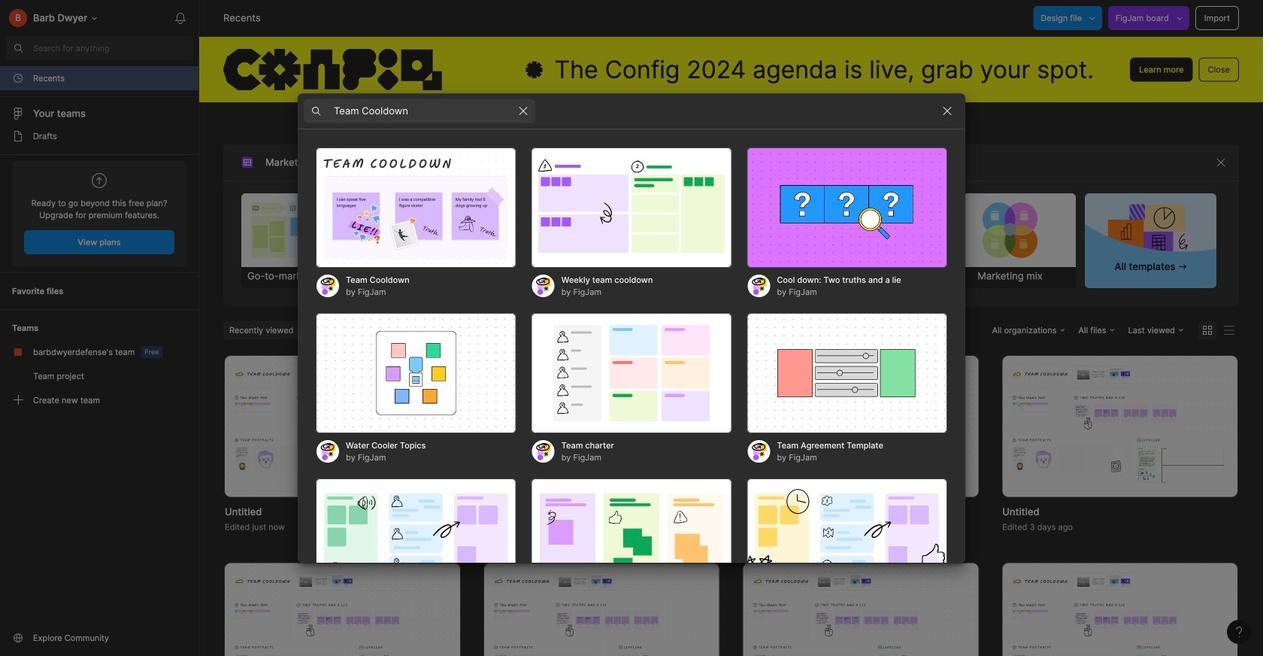 Task type: describe. For each thing, give the bounding box(es) containing it.
Search templates text field
[[334, 102, 512, 120]]

search 32 image
[[6, 36, 30, 60]]

go-to-market (gtm) strategy image
[[242, 193, 373, 267]]

page 16 image
[[12, 130, 24, 142]]

team meeting agenda image
[[747, 478, 948, 599]]

team agreement template image
[[747, 313, 948, 433]]

recent 16 image
[[12, 72, 24, 84]]

creative brief template image
[[796, 193, 944, 267]]

water cooler topics image
[[316, 313, 517, 433]]

team stand up image
[[532, 478, 732, 599]]

team cooldown image
[[316, 147, 517, 268]]

competitor analysis image
[[523, 193, 654, 267]]

bell 32 image
[[169, 6, 193, 30]]

community 16 image
[[12, 632, 24, 644]]



Task type: vqa. For each thing, say whether or not it's contained in the screenshot.
recent 16 ICON
yes



Task type: locate. For each thing, give the bounding box(es) containing it.
weekly team cooldown image
[[532, 147, 732, 268]]

marketing funnel image
[[383, 193, 514, 267]]

marketing mix image
[[945, 193, 1076, 267]]

Search for anything text field
[[33, 42, 193, 54]]

team weekly image
[[316, 478, 517, 599]]

dialog
[[298, 93, 966, 656]]

search 32 image
[[590, 150, 614, 175]]

social media planner image
[[664, 193, 795, 267]]

thumbnail image
[[225, 356, 460, 497], [484, 356, 720, 497], [744, 356, 979, 497], [1003, 356, 1238, 497], [225, 563, 460, 656], [484, 563, 720, 656], [744, 563, 979, 656], [1003, 563, 1238, 656]]

team charter image
[[532, 313, 732, 433]]

cool down: two truths and a lie image
[[747, 147, 948, 268]]

see all all templates image
[[1109, 203, 1194, 259]]

grid
[[201, 356, 1262, 656]]



